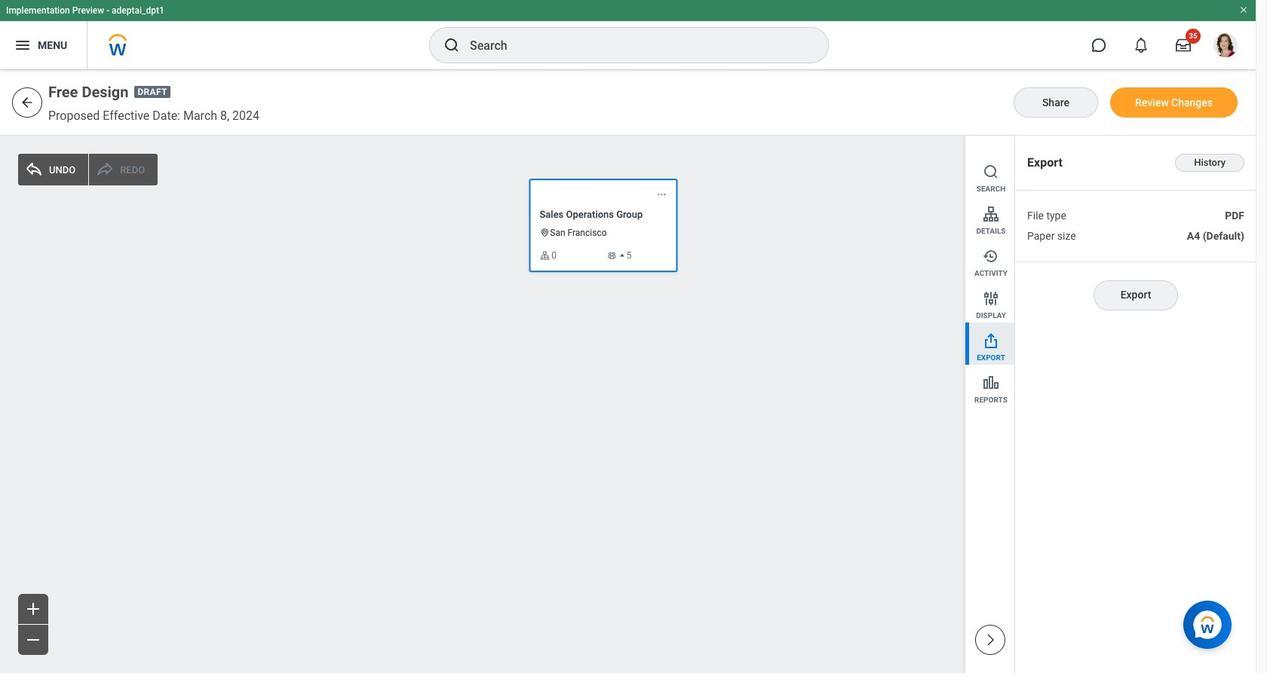 Task type: vqa. For each thing, say whether or not it's contained in the screenshot.
Activity
yes



Task type: describe. For each thing, give the bounding box(es) containing it.
chevron right image
[[983, 633, 998, 648]]

redo
[[120, 164, 145, 175]]

san
[[550, 228, 565, 239]]

history button
[[1176, 154, 1245, 172]]

design
[[82, 83, 129, 101]]

operations
[[566, 209, 614, 220]]

contact card matrix manager image
[[607, 251, 617, 261]]

1 horizontal spatial export
[[1028, 156, 1063, 170]]

inbox large image
[[1176, 38, 1191, 53]]

san francisco
[[550, 228, 607, 239]]

preview
[[72, 5, 104, 16]]

activity
[[975, 269, 1008, 278]]

file
[[1028, 210, 1044, 222]]

proposed
[[48, 109, 100, 123]]

export button
[[1094, 280, 1178, 310]]

menu button
[[0, 21, 87, 69]]

implementation preview -   adeptai_dpt1
[[6, 5, 164, 16]]

Search Workday  search field
[[470, 29, 797, 62]]

march
[[183, 109, 217, 123]]

undo r image
[[96, 161, 114, 179]]

minus image
[[24, 631, 42, 650]]

menu containing search
[[966, 136, 1015, 407]]

5
[[627, 251, 632, 261]]

(default)
[[1203, 230, 1245, 242]]

undo l image
[[25, 161, 43, 179]]

display
[[976, 312, 1006, 320]]

size
[[1058, 230, 1076, 242]]

review
[[1135, 96, 1169, 108]]

undo button
[[18, 154, 88, 186]]

sales operations group
[[540, 209, 643, 220]]

2 vertical spatial export
[[977, 354, 1006, 362]]

effective
[[103, 109, 150, 123]]

type
[[1047, 210, 1067, 222]]

paper size
[[1028, 230, 1076, 242]]

adeptai_dpt1
[[112, 5, 164, 16]]

date:
[[153, 109, 180, 123]]

draft
[[138, 87, 167, 98]]

caret up image
[[618, 252, 627, 260]]

related actions image
[[657, 189, 667, 200]]

details
[[977, 227, 1006, 235]]

org chart image
[[540, 251, 550, 261]]

sales
[[540, 209, 564, 220]]

-
[[106, 5, 109, 16]]

group
[[617, 209, 643, 220]]

a4 (default)
[[1187, 230, 1245, 242]]



Task type: locate. For each thing, give the bounding box(es) containing it.
implementation
[[6, 5, 70, 16]]

changes
[[1172, 96, 1213, 108]]

8,
[[220, 109, 229, 123]]

notifications large image
[[1134, 38, 1149, 53]]

free design
[[48, 83, 129, 101]]

search
[[977, 185, 1006, 193]]

0
[[552, 251, 557, 261]]

2 horizontal spatial export
[[1121, 289, 1152, 301]]

0 vertical spatial export
[[1028, 156, 1063, 170]]

35
[[1189, 32, 1198, 40]]

arrow left image
[[20, 95, 35, 110]]

share
[[1043, 96, 1070, 108]]

reports
[[975, 396, 1008, 404]]

menu
[[38, 39, 67, 51]]

search image
[[443, 36, 461, 54]]

history
[[1194, 157, 1226, 168]]

proposed effective date: march 8, 2024
[[48, 109, 260, 123]]

free
[[48, 83, 78, 101]]

menu
[[966, 136, 1015, 407]]

2024
[[232, 109, 260, 123]]

undo
[[49, 164, 76, 175]]

share button
[[1014, 88, 1098, 118]]

0 horizontal spatial export
[[977, 354, 1006, 362]]

1 vertical spatial export
[[1121, 289, 1152, 301]]

plus image
[[24, 601, 42, 619]]

close environment banner image
[[1240, 5, 1249, 14]]

review changes button
[[1110, 88, 1238, 118]]

35 button
[[1167, 29, 1201, 62]]

francisco
[[568, 228, 607, 239]]

export inside "button"
[[1121, 289, 1152, 301]]

pdf
[[1225, 210, 1245, 222]]

file type
[[1028, 210, 1067, 222]]

paper
[[1028, 230, 1055, 242]]

profile logan mcneil image
[[1214, 33, 1238, 60]]

justify image
[[14, 36, 32, 54]]

review changes
[[1135, 96, 1213, 108]]

a4
[[1187, 230, 1200, 242]]

export
[[1028, 156, 1063, 170], [1121, 289, 1152, 301], [977, 354, 1006, 362]]

redo button
[[89, 154, 158, 186]]

location image
[[540, 228, 550, 239]]

menu banner
[[0, 0, 1256, 69]]



